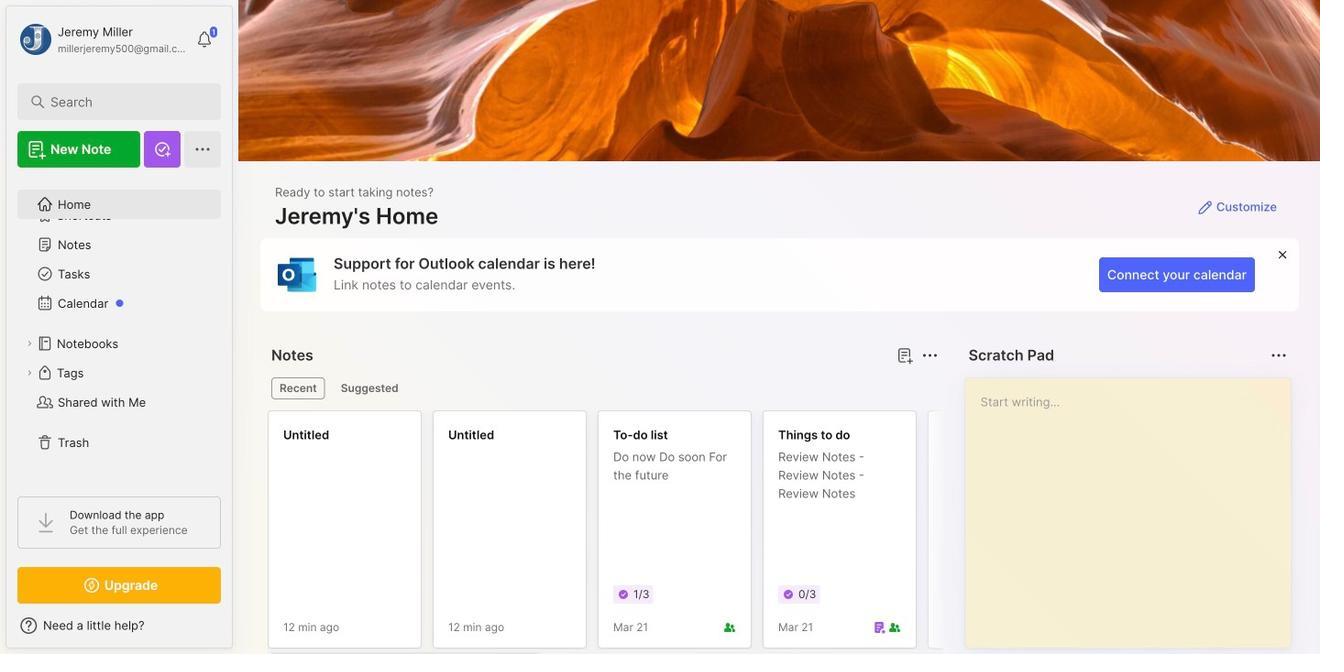 Task type: locate. For each thing, give the bounding box(es) containing it.
0 horizontal spatial tab
[[271, 378, 325, 400]]

click to collapse image
[[231, 621, 245, 643]]

1 horizontal spatial tab
[[333, 378, 407, 400]]

1 tab from the left
[[271, 378, 325, 400]]

expand notebooks image
[[24, 338, 35, 349]]

tree
[[6, 179, 232, 480]]

tab list
[[271, 378, 936, 400]]

tree inside main "element"
[[6, 179, 232, 480]]

tab
[[271, 378, 325, 400], [333, 378, 407, 400]]

Account field
[[17, 21, 187, 58]]

main element
[[0, 0, 238, 655]]

WHAT'S NEW field
[[6, 611, 232, 641]]

row group
[[268, 411, 1320, 655]]

None search field
[[50, 91, 197, 113]]



Task type: vqa. For each thing, say whether or not it's contained in the screenshot.
"group"
no



Task type: describe. For each thing, give the bounding box(es) containing it.
Start writing… text field
[[981, 379, 1290, 633]]

2 tab from the left
[[333, 378, 407, 400]]

expand tags image
[[24, 368, 35, 379]]

none search field inside main "element"
[[50, 91, 197, 113]]

Search text field
[[50, 94, 197, 111]]



